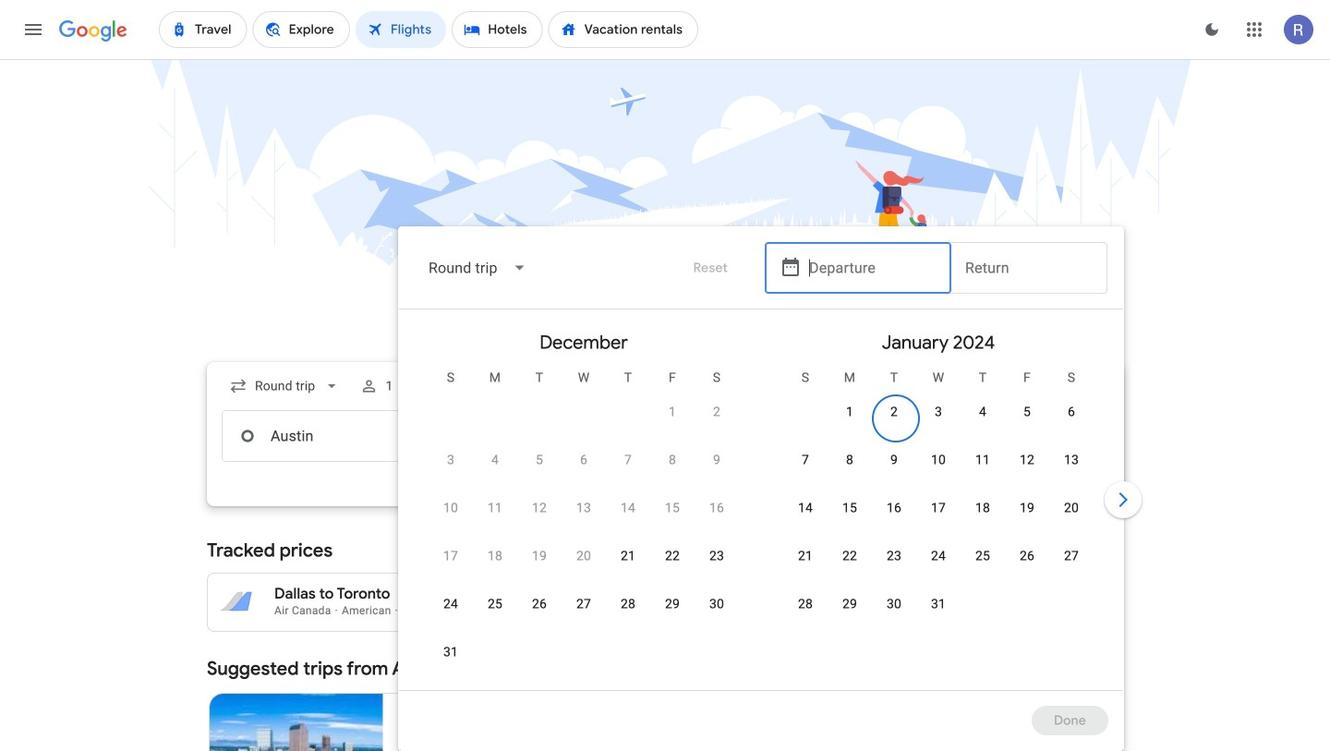 Task type: locate. For each thing, give the bounding box(es) containing it.
353 US dollars text field
[[767, 585, 800, 603]]

row group
[[407, 317, 761, 688], [761, 317, 1116, 683]]

thu, jan 18 element
[[976, 499, 991, 518]]

thu, dec 21 element
[[621, 547, 636, 566]]

thu, dec 14 element
[[621, 499, 636, 518]]

grid
[[407, 317, 1116, 701]]

Flight search field
[[192, 226, 1146, 751]]

fri, jan 5 element
[[1024, 403, 1031, 421]]

mon, dec 11 element
[[488, 499, 503, 518]]

row up wed, jan 31 element
[[784, 539, 1094, 591]]

mon, dec 25 element
[[488, 595, 503, 614]]

fri, dec 29 element
[[665, 595, 680, 614]]

sat, dec 2 element
[[713, 403, 721, 421]]

tue, jan 2 element
[[891, 403, 898, 421]]

None text field
[[222, 410, 482, 462]]

next image
[[1102, 478, 1146, 522]]

grid inside the 'flight' search field
[[407, 317, 1116, 701]]

sun, dec 3 element
[[447, 451, 455, 469]]

wed, jan 31 element
[[931, 595, 946, 614]]

sat, jan 6 element
[[1068, 403, 1076, 421]]

row down wed, dec 20 element
[[429, 587, 739, 639]]

change appearance image
[[1190, 7, 1235, 52]]

fri, dec 22 element
[[665, 547, 680, 566]]

tue, jan 30 element
[[887, 595, 902, 614]]

sat, dec 23 element
[[710, 547, 725, 566]]

tue, jan 9 element
[[891, 451, 898, 469]]

row up wed, dec 13 element
[[429, 443, 739, 495]]

Return text field
[[966, 243, 1093, 293]]

row up wed, jan 10 element
[[828, 387, 1094, 447]]

row up the wed, dec 27 element
[[429, 539, 739, 591]]

158 US dollars text field
[[770, 602, 800, 617]]

wed, dec 20 element
[[577, 547, 591, 566]]

mon, jan 29 element
[[843, 595, 858, 614]]

1206 US dollars text field
[[452, 602, 492, 617]]

sat, jan 13 element
[[1065, 451, 1079, 469]]

sun, dec 24 element
[[444, 595, 458, 614]]

row up fri, dec 8 element in the right of the page
[[651, 387, 739, 447]]

tue, dec 5 element
[[536, 451, 543, 469]]

tue, dec 26 element
[[532, 595, 547, 614]]

None field
[[414, 246, 542, 290], [222, 370, 349, 403], [414, 246, 542, 290], [222, 370, 349, 403]]

mon, jan 22 element
[[843, 547, 858, 566]]

main menu image
[[22, 18, 44, 41]]

thu, dec 28 element
[[621, 595, 636, 614]]

wed, dec 27 element
[[577, 595, 591, 614]]

fri, dec 1 element
[[669, 403, 676, 421]]

sun, jan 21 element
[[798, 547, 813, 566]]

row
[[651, 387, 739, 447], [828, 387, 1094, 447], [429, 443, 739, 495], [784, 443, 1094, 495], [429, 491, 739, 543], [784, 491, 1094, 543], [429, 539, 739, 591], [784, 539, 1094, 591], [429, 587, 739, 639], [784, 587, 961, 639]]

sat, jan 20 element
[[1065, 499, 1079, 518]]



Task type: describe. For each thing, give the bounding box(es) containing it.
tue, jan 16 element
[[887, 499, 902, 518]]

sat, dec 30 element
[[710, 595, 725, 614]]

wed, jan 17 element
[[931, 499, 946, 518]]

row down "mon, jan 22" "element"
[[784, 587, 961, 639]]

fri, dec 15 element
[[665, 499, 680, 518]]

fri, jan 26 element
[[1020, 547, 1035, 566]]

mon, jan 1 element
[[846, 403, 854, 421]]

1 row group from the left
[[407, 317, 761, 688]]

sun, jan 7 element
[[802, 451, 810, 469]]

sun, jan 14 element
[[798, 499, 813, 518]]

Departure text field
[[810, 243, 937, 293]]

thu, jan 11 element
[[976, 451, 991, 469]]

thu, dec 7 element
[[625, 451, 632, 469]]

wed, jan 10 element
[[931, 451, 946, 469]]

wed, jan 3 element
[[935, 403, 943, 421]]

mon, dec 18 element
[[488, 547, 503, 566]]

row up wed, jan 24 element
[[784, 491, 1094, 543]]

Return text field
[[966, 411, 1093, 461]]

fri, jan 12 element
[[1020, 451, 1035, 469]]

thu, jan 4 element
[[980, 403, 987, 421]]

row up the wed, jan 17 element
[[784, 443, 1094, 495]]

Departure text field
[[810, 411, 937, 461]]

sun, dec 10 element
[[444, 499, 458, 518]]

tracked prices region
[[207, 529, 1124, 632]]

thu, jan 25 element
[[976, 547, 991, 566]]

mon, dec 4 element
[[492, 451, 499, 469]]

tue, jan 23 element
[[887, 547, 902, 566]]

sat, dec 16 element
[[710, 499, 725, 518]]

mon, jan 15 element
[[843, 499, 858, 518]]

sun, jan 28 element
[[798, 595, 813, 614]]

wed, jan 24 element
[[931, 547, 946, 566]]

wed, dec 6 element
[[580, 451, 588, 469]]

tue, dec 12 element
[[532, 499, 547, 518]]

fri, dec 8 element
[[669, 451, 676, 469]]

row up wed, dec 20 element
[[429, 491, 739, 543]]

wed, dec 13 element
[[577, 499, 591, 518]]

frontier image
[[398, 748, 413, 751]]

tue, dec 19 element
[[532, 547, 547, 566]]

sun, dec 31 element
[[444, 643, 458, 662]]

sat, jan 27 element
[[1065, 547, 1079, 566]]

mon, jan 8 element
[[846, 451, 854, 469]]

suggested trips from austin region
[[207, 647, 1124, 751]]

fri, jan 19 element
[[1020, 499, 1035, 518]]

sat, dec 9 element
[[713, 451, 721, 469]]

2 row group from the left
[[761, 317, 1116, 683]]

2614 US dollars text field
[[448, 585, 492, 603]]

sun, dec 17 element
[[444, 547, 458, 566]]



Task type: vqa. For each thing, say whether or not it's contained in the screenshot.
first return text box from the top
yes



